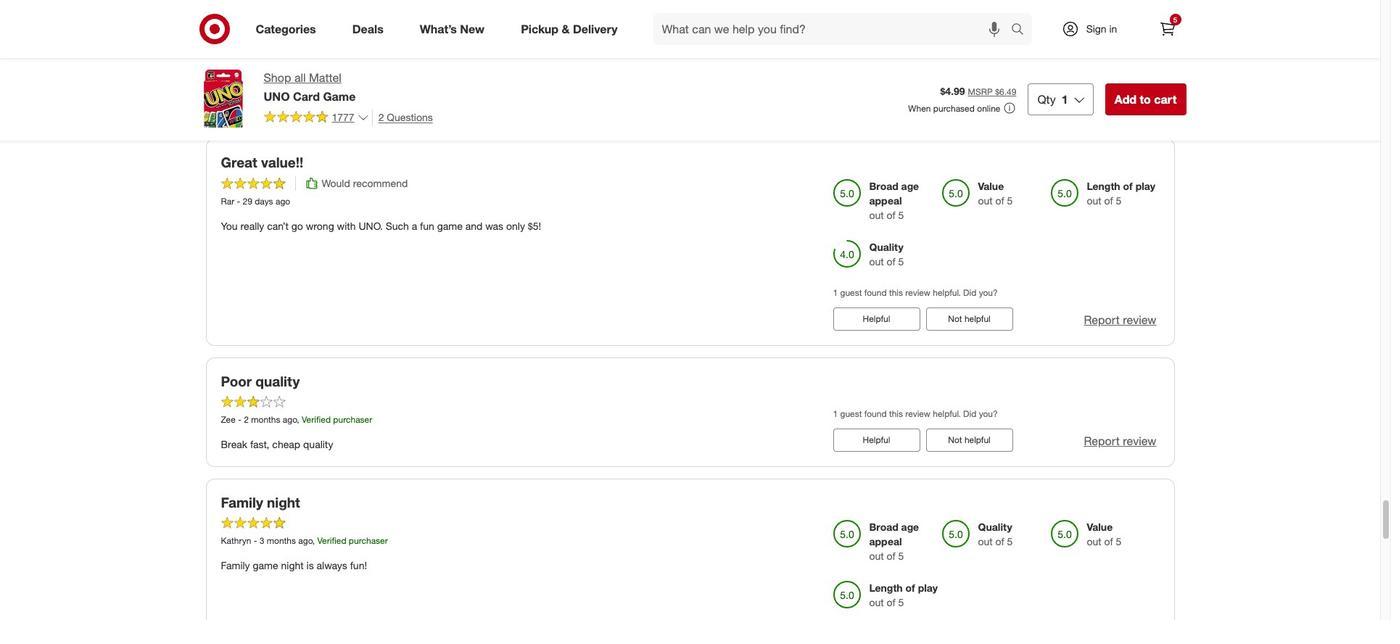 Task type: describe. For each thing, give the bounding box(es) containing it.
0 horizontal spatial fun
[[395, 0, 410, 13]]

1 for first report review button from the bottom
[[833, 408, 838, 419]]

helpful button for first report review button from the bottom
[[833, 429, 920, 452]]

zee
[[221, 414, 236, 425]]

broad for length of play out of 5
[[869, 521, 898, 533]]

can't
[[267, 220, 289, 232]]

would
[[322, 177, 350, 190]]

msrp
[[968, 86, 993, 97]]

1 helpful from the top
[[965, 94, 991, 105]]

1 did from the top
[[963, 287, 977, 298]]

shop all mattel uno card game
[[264, 70, 356, 104]]

mattel
[[309, 70, 342, 85]]

1 vertical spatial length
[[869, 582, 903, 594]]

fast,
[[250, 438, 269, 451]]

pickup & delivery
[[521, 21, 618, 36]]

1 vertical spatial value
[[1087, 521, 1113, 533]]

report for first report review button from the bottom
[[1084, 434, 1120, 448]]

0 horizontal spatial fun!
[[263, 0, 280, 13]]

this for first report review button from the bottom
[[889, 408, 903, 419]]

so much fun! my friends had so much fun with this game! definitely worth it
[[221, 0, 562, 13]]

not helpful for 2nd report review button from the bottom
[[948, 314, 991, 324]]

found for first report review button from the bottom
[[864, 408, 887, 419]]

0 vertical spatial length
[[1087, 180, 1120, 192]]

rar
[[221, 196, 234, 207]]

add to cart
[[1115, 92, 1177, 107]]

it
[[556, 0, 562, 13]]

questions
[[387, 111, 433, 123]]

purchased
[[933, 103, 975, 114]]

worth
[[528, 0, 554, 13]]

a
[[412, 220, 417, 232]]

helpful. for first report review button from the bottom
[[933, 408, 961, 419]]

not for first report review button from the bottom
[[948, 435, 962, 446]]

kathryn
[[221, 535, 251, 546]]

uno.
[[359, 220, 383, 232]]

3 report review button from the top
[[1084, 433, 1157, 450]]

verified for quality
[[302, 414, 331, 425]]

0 horizontal spatial quality out of 5
[[869, 241, 904, 268]]

guest for helpful "button" associated with first report review button from the bottom
[[840, 408, 862, 419]]

is
[[307, 559, 314, 572]]

zee - 2 months ago , verified purchaser
[[221, 414, 372, 425]]

29
[[243, 196, 252, 207]]

out of 5
[[869, 36, 904, 48]]

what's
[[420, 21, 457, 36]]

1 not from the top
[[948, 94, 962, 105]]

family night
[[221, 494, 300, 511]]

deals link
[[340, 13, 402, 45]]

when purchased online
[[908, 103, 1001, 114]]

&
[[562, 21, 570, 36]]

great
[[221, 153, 257, 170]]

age for quality
[[901, 180, 919, 192]]

broad age appeal out of 5 for length
[[869, 521, 919, 562]]

not helpful for first report review button from the bottom
[[948, 435, 991, 446]]

5 link
[[1151, 13, 1183, 45]]

1777 link
[[264, 109, 369, 127]]

search
[[1004, 23, 1039, 37]]

1 vertical spatial 2
[[244, 414, 249, 425]]

0 vertical spatial with
[[412, 0, 431, 13]]

shop
[[264, 70, 291, 85]]

0 horizontal spatial game
[[253, 559, 278, 572]]

deals
[[352, 21, 384, 36]]

0 vertical spatial -
[[237, 196, 240, 207]]

and
[[466, 220, 483, 232]]

search button
[[1004, 13, 1039, 48]]

not for 2nd report review button from the bottom
[[948, 314, 962, 324]]

family game night is always fun!
[[221, 559, 367, 572]]

$5!
[[528, 220, 541, 232]]

cheap
[[272, 438, 300, 451]]

$4.99
[[940, 85, 965, 97]]

delivery
[[573, 21, 618, 36]]

2 report review button from the top
[[1084, 312, 1157, 329]]

- for family
[[254, 535, 257, 546]]

months for night
[[267, 535, 296, 546]]

age for length
[[901, 521, 919, 533]]

had
[[333, 0, 350, 13]]

purchaser for family night
[[349, 535, 388, 546]]

report review for third report review button from the bottom of the page
[[1084, 93, 1157, 108]]

1 so from the left
[[221, 0, 232, 13]]

1 not helpful button from the top
[[926, 88, 1013, 111]]

helpful for 2nd report review button from the bottom
[[965, 314, 991, 324]]

1 vertical spatial night
[[281, 559, 304, 572]]

1777
[[332, 111, 354, 123]]

break
[[221, 438, 247, 451]]

0 vertical spatial length of play out of 5
[[1087, 180, 1155, 207]]

friends
[[299, 0, 331, 13]]

ago for quality
[[283, 414, 297, 425]]

sign in
[[1086, 22, 1117, 35]]

1 guest found this review helpful. did you? for 2nd report review button from the bottom
[[833, 287, 998, 298]]

categories link
[[243, 13, 334, 45]]

kathryn - 3 months ago , verified purchaser
[[221, 535, 388, 546]]

in
[[1109, 22, 1117, 35]]

value!!
[[261, 153, 303, 170]]

cart
[[1154, 92, 1177, 107]]

sign
[[1086, 22, 1107, 35]]

you really can't go wrong with uno. such a fun game and was only $5!
[[221, 220, 541, 232]]

2 questions
[[378, 111, 433, 123]]

1 not helpful from the top
[[948, 94, 991, 105]]

pickup & delivery link
[[509, 13, 636, 45]]

poor quality
[[221, 373, 300, 390]]

what's new link
[[407, 13, 503, 45]]

break fast, cheap quality
[[221, 438, 333, 451]]

0 vertical spatial value out of 5
[[978, 180, 1013, 207]]

rar - 29 days ago
[[221, 196, 290, 207]]

family for family game night is always fun!
[[221, 559, 250, 572]]

such
[[386, 220, 409, 232]]

0 vertical spatial game
[[437, 220, 463, 232]]

game!
[[453, 0, 481, 13]]

, for night
[[312, 535, 315, 546]]

report review for first report review button from the bottom
[[1084, 434, 1157, 448]]

qty
[[1038, 92, 1056, 107]]

$4.99 msrp $6.49
[[940, 85, 1016, 97]]

1 vertical spatial fun!
[[350, 559, 367, 572]]

report review for 2nd report review button from the bottom
[[1084, 313, 1157, 327]]

0 vertical spatial night
[[267, 494, 300, 511]]

what's new
[[420, 21, 485, 36]]



Task type: vqa. For each thing, say whether or not it's contained in the screenshot.
left so
yes



Task type: locate. For each thing, give the bounding box(es) containing it.
1 vertical spatial helpful.
[[933, 408, 961, 419]]

2 helpful. from the top
[[933, 408, 961, 419]]

1 vertical spatial quality out of 5
[[978, 521, 1013, 548]]

2 age from the top
[[901, 521, 919, 533]]

review
[[1123, 93, 1157, 108], [905, 287, 931, 298], [1123, 313, 1157, 327], [905, 408, 931, 419], [1123, 434, 1157, 448]]

age
[[901, 180, 919, 192], [901, 521, 919, 533]]

1 much from the left
[[235, 0, 260, 13]]

1 vertical spatial play
[[918, 582, 938, 594]]

report for third report review button from the bottom of the page
[[1084, 93, 1120, 108]]

0 horizontal spatial play
[[918, 582, 938, 594]]

2 vertical spatial -
[[254, 535, 257, 546]]

0 vertical spatial guest
[[840, 287, 862, 298]]

2 not helpful button from the top
[[926, 308, 1013, 331]]

0 vertical spatial 2
[[378, 111, 384, 123]]

broad
[[869, 180, 898, 192], [869, 521, 898, 533]]

0 vertical spatial broad
[[869, 180, 898, 192]]

0 vertical spatial helpful.
[[933, 287, 961, 298]]

appeal
[[869, 195, 902, 207], [869, 535, 902, 548]]

recommend
[[353, 177, 408, 190]]

1 report review button from the top
[[1084, 93, 1157, 109]]

2 broad age appeal out of 5 from the top
[[869, 521, 919, 562]]

0 vertical spatial purchaser
[[333, 414, 372, 425]]

0 horizontal spatial much
[[235, 0, 260, 13]]

1 helpful button from the top
[[833, 308, 920, 331]]

helpful
[[965, 94, 991, 105], [965, 314, 991, 324], [965, 435, 991, 446]]

$6.49
[[995, 86, 1016, 97]]

0 vertical spatial quality out of 5
[[869, 241, 904, 268]]

pickup
[[521, 21, 559, 36]]

not helpful
[[948, 94, 991, 105], [948, 314, 991, 324], [948, 435, 991, 446]]

this
[[434, 0, 450, 13], [889, 287, 903, 298], [889, 408, 903, 419]]

3 not helpful from the top
[[948, 435, 991, 446]]

helpful.
[[933, 287, 961, 298], [933, 408, 961, 419]]

months for quality
[[251, 414, 280, 425]]

card
[[293, 89, 320, 104]]

purchaser
[[333, 414, 372, 425], [349, 535, 388, 546]]

game down 3
[[253, 559, 278, 572]]

0 vertical spatial 1 guest found this review helpful. did you?
[[833, 287, 998, 298]]

2 vertical spatial report
[[1084, 434, 1120, 448]]

0 vertical spatial verified
[[302, 414, 331, 425]]

verified up always
[[317, 535, 346, 546]]

really
[[240, 220, 264, 232]]

1 vertical spatial not helpful
[[948, 314, 991, 324]]

2 broad from the top
[[869, 521, 898, 533]]

ago right days
[[276, 196, 290, 207]]

sign in link
[[1049, 13, 1140, 45]]

2 found from the top
[[864, 408, 887, 419]]

1 horizontal spatial with
[[412, 0, 431, 13]]

, up cheap
[[297, 414, 299, 425]]

0 vertical spatial fun
[[395, 0, 410, 13]]

1 vertical spatial not
[[948, 314, 962, 324]]

helpful
[[863, 314, 890, 324], [863, 435, 890, 446]]

appeal for length of play out of 5
[[869, 535, 902, 548]]

1 vertical spatial with
[[337, 220, 356, 232]]

1 helpful from the top
[[863, 314, 890, 324]]

0 vertical spatial helpful
[[863, 314, 890, 324]]

2 vertical spatial this
[[889, 408, 903, 419]]

1 family from the top
[[221, 494, 263, 511]]

0 horizontal spatial with
[[337, 220, 356, 232]]

0 vertical spatial not helpful
[[948, 94, 991, 105]]

did
[[963, 287, 977, 298], [963, 408, 977, 419]]

0 horizontal spatial ,
[[297, 414, 299, 425]]

1 broad age appeal out of 5 from the top
[[869, 180, 919, 221]]

guest
[[840, 287, 862, 298], [840, 408, 862, 419]]

2 you? from the top
[[979, 408, 998, 419]]

1 vertical spatial did
[[963, 408, 977, 419]]

you?
[[979, 287, 998, 298], [979, 408, 998, 419]]

of
[[887, 36, 896, 48], [1123, 180, 1133, 192], [996, 195, 1004, 207], [1104, 195, 1113, 207], [887, 209, 896, 221], [887, 255, 896, 268], [996, 535, 1004, 548], [1104, 535, 1113, 548], [887, 550, 896, 562], [906, 582, 915, 594], [887, 596, 896, 608]]

1 helpful. from the top
[[933, 287, 961, 298]]

What can we help you find? suggestions appear below search field
[[653, 13, 1014, 45]]

0 vertical spatial appeal
[[869, 195, 902, 207]]

months right 3
[[267, 535, 296, 546]]

2 report from the top
[[1084, 313, 1120, 327]]

my
[[283, 0, 296, 13]]

1 vertical spatial this
[[889, 287, 903, 298]]

0 vertical spatial ,
[[297, 414, 299, 425]]

2 vertical spatial not helpful
[[948, 435, 991, 446]]

2 did from the top
[[963, 408, 977, 419]]

3 not from the top
[[948, 435, 962, 446]]

wrong
[[306, 220, 334, 232]]

quality out of 5
[[869, 241, 904, 268], [978, 521, 1013, 548]]

definitely
[[484, 0, 525, 13]]

add
[[1115, 92, 1137, 107]]

months up fast,
[[251, 414, 280, 425]]

value out of 5
[[978, 180, 1013, 207], [1087, 521, 1122, 548]]

broad for quality out of 5
[[869, 180, 898, 192]]

1 vertical spatial broad
[[869, 521, 898, 533]]

new
[[460, 21, 485, 36]]

much up the deals link
[[367, 0, 392, 13]]

, for quality
[[297, 414, 299, 425]]

1 horizontal spatial so
[[353, 0, 364, 13]]

0 vertical spatial report
[[1084, 93, 1120, 108]]

0 vertical spatial helpful button
[[833, 308, 920, 331]]

always
[[317, 559, 347, 572]]

1 horizontal spatial length
[[1087, 180, 1120, 192]]

2
[[378, 111, 384, 123], [244, 414, 249, 425]]

go
[[291, 220, 303, 232]]

fun! left my
[[263, 0, 280, 13]]

- left 3
[[254, 535, 257, 546]]

image of uno card game image
[[194, 70, 252, 128]]

1 vertical spatial purchaser
[[349, 535, 388, 546]]

0 vertical spatial found
[[864, 287, 887, 298]]

all
[[294, 70, 306, 85]]

helpful for first report review button from the bottom
[[965, 435, 991, 446]]

0 vertical spatial broad age appeal out of 5
[[869, 180, 919, 221]]

1 vertical spatial 1
[[833, 287, 838, 298]]

helpful for 2nd report review button from the bottom helpful "button"
[[863, 314, 890, 324]]

not helpful button
[[926, 88, 1013, 111], [926, 308, 1013, 331], [926, 429, 1013, 452]]

1 guest found this review helpful. did you? for first report review button from the bottom
[[833, 408, 998, 419]]

1 vertical spatial ago
[[283, 414, 297, 425]]

2 much from the left
[[367, 0, 392, 13]]

0 vertical spatial months
[[251, 414, 280, 425]]

months
[[251, 414, 280, 425], [267, 535, 296, 546]]

2 vertical spatial not
[[948, 435, 962, 446]]

was
[[485, 220, 503, 232]]

3 not helpful button from the top
[[926, 429, 1013, 452]]

helpful. for 2nd report review button from the bottom
[[933, 287, 961, 298]]

0 horizontal spatial length of play out of 5
[[869, 582, 938, 608]]

not helpful button for helpful "button" associated with first report review button from the bottom
[[926, 429, 1013, 452]]

2 family from the top
[[221, 559, 250, 572]]

1 vertical spatial 1 guest found this review helpful. did you?
[[833, 408, 998, 419]]

0 vertical spatial did
[[963, 287, 977, 298]]

with up the what's
[[412, 0, 431, 13]]

1 vertical spatial you?
[[979, 408, 998, 419]]

0 vertical spatial report review button
[[1084, 93, 1157, 109]]

verified
[[302, 414, 331, 425], [317, 535, 346, 546]]

0 vertical spatial report review
[[1084, 93, 1157, 108]]

1 horizontal spatial fun
[[420, 220, 434, 232]]

, up is
[[312, 535, 315, 546]]

ago up cheap
[[283, 414, 297, 425]]

1 horizontal spatial 2
[[378, 111, 384, 123]]

qty 1
[[1038, 92, 1068, 107]]

1 1 guest found this review helpful. did you? from the top
[[833, 287, 998, 298]]

you? for first report review button from the bottom
[[979, 408, 998, 419]]

1 vertical spatial value out of 5
[[1087, 521, 1122, 548]]

1 horizontal spatial value out of 5
[[1087, 521, 1122, 548]]

5
[[1173, 15, 1177, 24], [898, 36, 904, 48], [1007, 195, 1013, 207], [1116, 195, 1122, 207], [898, 209, 904, 221], [898, 255, 904, 268], [1007, 535, 1013, 548], [1116, 535, 1122, 548], [898, 550, 904, 562], [898, 596, 904, 608]]

0 vertical spatial not helpful button
[[926, 88, 1013, 111]]

0 vertical spatial age
[[901, 180, 919, 192]]

0 vertical spatial not
[[948, 94, 962, 105]]

ago up is
[[298, 535, 312, 546]]

0 vertical spatial 1
[[1062, 92, 1068, 107]]

fun up the deals link
[[395, 0, 410, 13]]

1 vertical spatial appeal
[[869, 535, 902, 548]]

fun right "a"
[[420, 220, 434, 232]]

poor
[[221, 373, 252, 390]]

this for 2nd report review button from the bottom
[[889, 287, 903, 298]]

3 report review from the top
[[1084, 434, 1157, 448]]

family for family night
[[221, 494, 263, 511]]

2 vertical spatial ago
[[298, 535, 312, 546]]

1 horizontal spatial game
[[437, 220, 463, 232]]

2 vertical spatial not helpful button
[[926, 429, 1013, 452]]

so right "had"
[[353, 0, 364, 13]]

2 right zee
[[244, 414, 249, 425]]

helpful for helpful "button" associated with first report review button from the bottom
[[863, 435, 890, 446]]

1 for 2nd report review button from the bottom
[[833, 287, 838, 298]]

0 vertical spatial helpful
[[965, 94, 991, 105]]

0 vertical spatial play
[[1136, 180, 1155, 192]]

night up 'kathryn - 3 months ago , verified purchaser'
[[267, 494, 300, 511]]

online
[[977, 103, 1001, 114]]

1 vertical spatial verified
[[317, 535, 346, 546]]

1 report review from the top
[[1084, 93, 1157, 108]]

with
[[412, 0, 431, 13], [337, 220, 356, 232]]

- for poor
[[238, 414, 241, 425]]

1 vertical spatial not helpful button
[[926, 308, 1013, 331]]

helpful button
[[833, 308, 920, 331], [833, 429, 920, 452]]

1 age from the top
[[901, 180, 919, 192]]

family down kathryn
[[221, 559, 250, 572]]

0 vertical spatial this
[[434, 0, 450, 13]]

1 broad from the top
[[869, 180, 898, 192]]

0 horizontal spatial 2
[[244, 414, 249, 425]]

2 report review from the top
[[1084, 313, 1157, 327]]

0 vertical spatial value
[[978, 180, 1004, 192]]

not helpful button for 2nd report review button from the bottom helpful "button"
[[926, 308, 1013, 331]]

1 guest from the top
[[840, 287, 862, 298]]

1 vertical spatial guest
[[840, 408, 862, 419]]

1 vertical spatial family
[[221, 559, 250, 572]]

much left my
[[235, 0, 260, 13]]

,
[[297, 414, 299, 425], [312, 535, 315, 546]]

3
[[260, 535, 264, 546]]

0 horizontal spatial value out of 5
[[978, 180, 1013, 207]]

1 vertical spatial helpful
[[965, 314, 991, 324]]

you? for 2nd report review button from the bottom
[[979, 287, 998, 298]]

game
[[323, 89, 356, 104]]

game left and
[[437, 220, 463, 232]]

2 questions link
[[372, 109, 433, 126]]

you
[[221, 220, 238, 232]]

fun!
[[263, 0, 280, 13], [350, 559, 367, 572]]

report for 2nd report review button from the bottom
[[1084, 313, 1120, 327]]

1 found from the top
[[864, 287, 887, 298]]

days
[[255, 196, 273, 207]]

found for 2nd report review button from the bottom
[[864, 287, 887, 298]]

2 not helpful from the top
[[948, 314, 991, 324]]

3 report from the top
[[1084, 434, 1120, 448]]

verified up break fast, cheap quality
[[302, 414, 331, 425]]

great value!!
[[221, 153, 303, 170]]

family up kathryn
[[221, 494, 263, 511]]

- right zee
[[238, 414, 241, 425]]

game
[[437, 220, 463, 232], [253, 559, 278, 572]]

with left 'uno.'
[[337, 220, 356, 232]]

1 horizontal spatial value
[[1087, 521, 1113, 533]]

helpful button for 2nd report review button from the bottom
[[833, 308, 920, 331]]

report
[[1084, 93, 1120, 108], [1084, 313, 1120, 327], [1084, 434, 1120, 448]]

1 horizontal spatial quality out of 5
[[978, 521, 1013, 548]]

appeal for quality out of 5
[[869, 195, 902, 207]]

- left 29
[[237, 196, 240, 207]]

quality
[[869, 241, 904, 253], [256, 373, 300, 390], [303, 438, 333, 451], [978, 521, 1012, 533]]

so left my
[[221, 0, 232, 13]]

categories
[[256, 21, 316, 36]]

guest for 2nd report review button from the bottom helpful "button"
[[840, 287, 862, 298]]

1 horizontal spatial ,
[[312, 535, 315, 546]]

1 vertical spatial report
[[1084, 313, 1120, 327]]

1 horizontal spatial length of play out of 5
[[1087, 180, 1155, 207]]

2 helpful from the top
[[965, 314, 991, 324]]

ago for night
[[298, 535, 312, 546]]

2 guest from the top
[[840, 408, 862, 419]]

would recommend
[[322, 177, 408, 190]]

2 so from the left
[[353, 0, 364, 13]]

uno
[[264, 89, 290, 104]]

1 vertical spatial fun
[[420, 220, 434, 232]]

night left is
[[281, 559, 304, 572]]

0 horizontal spatial so
[[221, 0, 232, 13]]

1 vertical spatial age
[[901, 521, 919, 533]]

2 vertical spatial report review
[[1084, 434, 1157, 448]]

purchaser for poor quality
[[333, 414, 372, 425]]

report review
[[1084, 93, 1157, 108], [1084, 313, 1157, 327], [1084, 434, 1157, 448]]

2 helpful from the top
[[863, 435, 890, 446]]

1 vertical spatial report review button
[[1084, 312, 1157, 329]]

0 horizontal spatial value
[[978, 180, 1004, 192]]

2 helpful button from the top
[[833, 429, 920, 452]]

add to cart button
[[1105, 83, 1186, 115]]

1 vertical spatial found
[[864, 408, 887, 419]]

3 helpful from the top
[[965, 435, 991, 446]]

2 appeal from the top
[[869, 535, 902, 548]]

only
[[506, 220, 525, 232]]

1 vertical spatial months
[[267, 535, 296, 546]]

verified for night
[[317, 535, 346, 546]]

broad age appeal out of 5 for quality
[[869, 180, 919, 221]]

1 horizontal spatial much
[[367, 0, 392, 13]]

fun! right always
[[350, 559, 367, 572]]

2 vertical spatial report review button
[[1084, 433, 1157, 450]]

length
[[1087, 180, 1120, 192], [869, 582, 903, 594]]

0 vertical spatial fun!
[[263, 0, 280, 13]]

when
[[908, 103, 931, 114]]

to
[[1140, 92, 1151, 107]]

2 1 guest found this review helpful. did you? from the top
[[833, 408, 998, 419]]

1 vertical spatial report review
[[1084, 313, 1157, 327]]

2 not from the top
[[948, 314, 962, 324]]

1 report from the top
[[1084, 93, 1120, 108]]

1 vertical spatial length of play out of 5
[[869, 582, 938, 608]]

0 vertical spatial ago
[[276, 196, 290, 207]]

1 you? from the top
[[979, 287, 998, 298]]

1 appeal from the top
[[869, 195, 902, 207]]

2 left questions
[[378, 111, 384, 123]]



